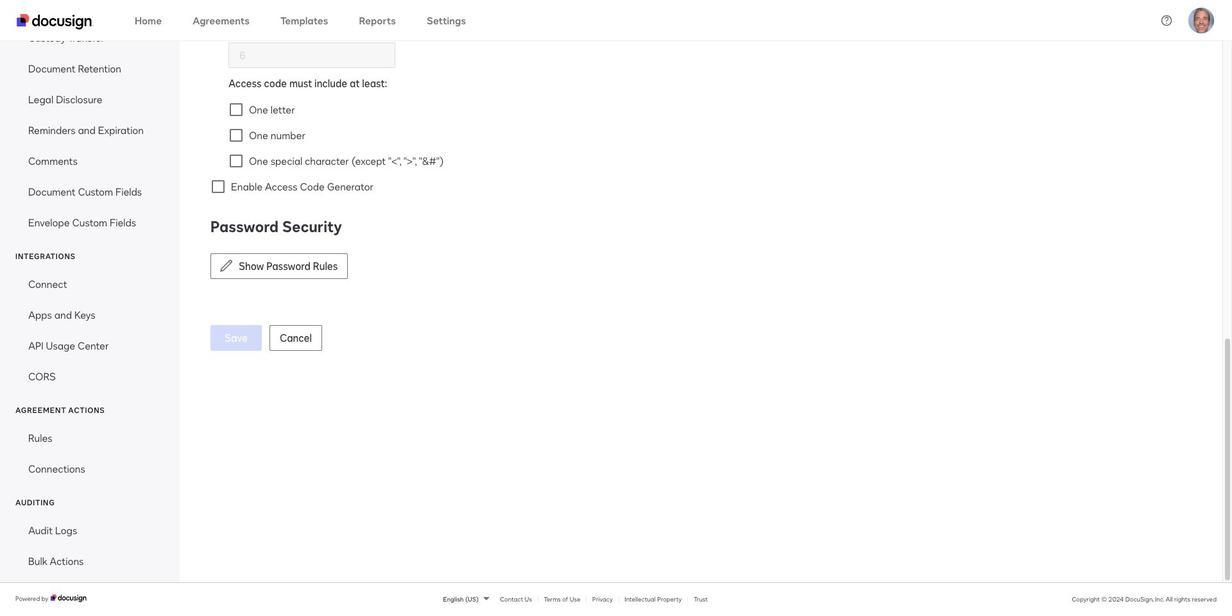 Task type: vqa. For each thing, say whether or not it's contained in the screenshot.
Your uploaded profile image
yes



Task type: locate. For each thing, give the bounding box(es) containing it.
None text field
[[229, 43, 395, 68]]

logo image
[[51, 595, 87, 603]]

agreement actions element
[[0, 423, 180, 485]]

auditing element
[[0, 516, 180, 577]]



Task type: describe. For each thing, give the bounding box(es) containing it.
integrations element
[[0, 269, 180, 392]]

your uploaded profile image image
[[1189, 7, 1215, 33]]

signing and sending element
[[0, 0, 180, 238]]

docusign admin image
[[17, 14, 94, 29]]



